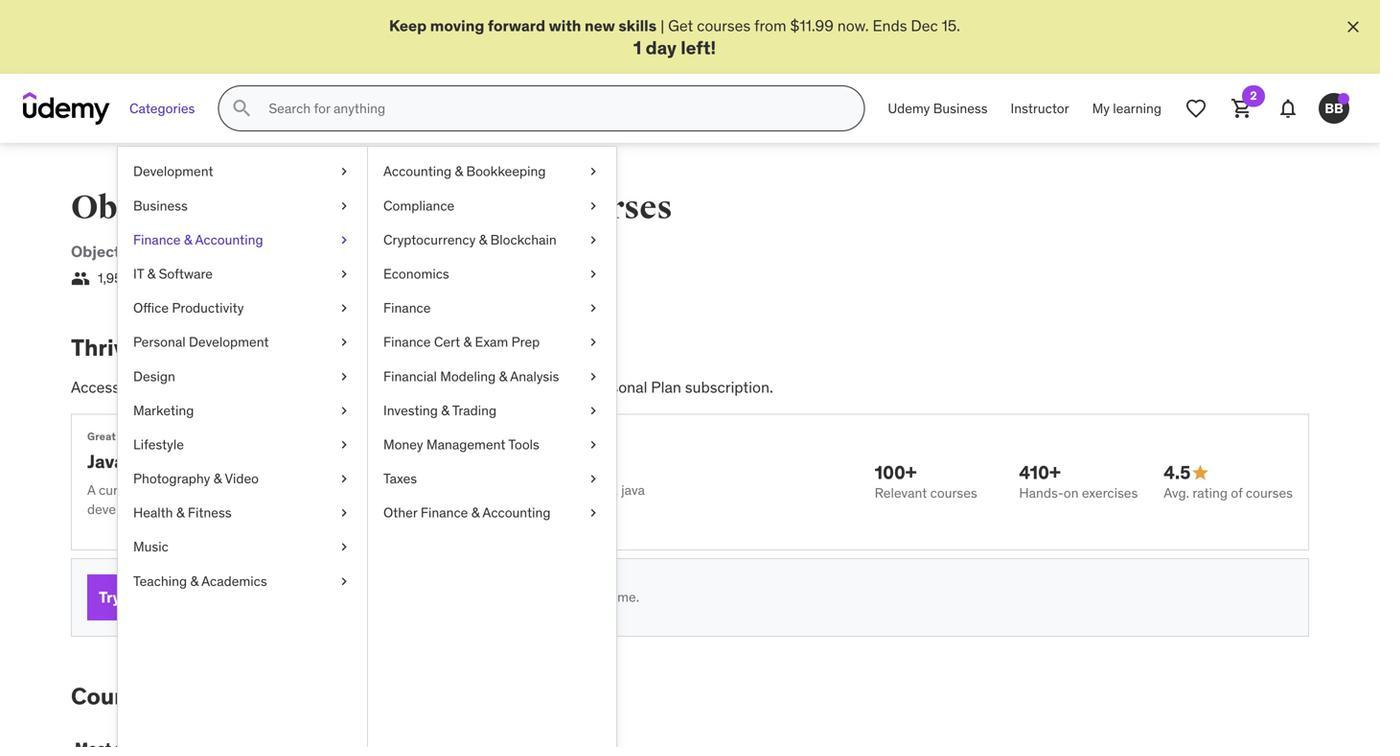 Task type: describe. For each thing, give the bounding box(es) containing it.
productivity
[[172, 299, 244, 317]]

2 vertical spatial for
[[227, 587, 248, 607]]

financial modeling & analysis link
[[368, 359, 617, 394]]

try personal plan for free link
[[87, 574, 292, 620]]

compliance
[[384, 197, 455, 214]]

0 horizontal spatial it & software link
[[118, 257, 367, 291]]

other
[[384, 504, 418, 521]]

finance right other
[[421, 504, 468, 521]]

notifications image
[[1277, 97, 1300, 120]]

xsmall image for marketing
[[337, 401, 352, 420]]

close image
[[1345, 17, 1364, 36]]

trial.
[[515, 588, 541, 606]]

keep moving forward with new skills | get courses from $11.99 now. ends dec 15. 1 day left!
[[389, 16, 961, 59]]

object oriented programming courses
[[71, 188, 673, 228]]

great for java developers a curated collection of courses and hands-on practice exercises to help you advance as a java developer.
[[87, 430, 645, 518]]

courses inside great for java developers a curated collection of courses and hands-on practice exercises to help you advance as a java developer.
[[224, 482, 271, 499]]

xsmall image for development
[[337, 162, 352, 181]]

financial modeling & analysis
[[384, 368, 560, 385]]

1 vertical spatial personal
[[588, 378, 648, 397]]

exercises inside 410+ hands-on exercises
[[1083, 484, 1139, 501]]

other finance & accounting link
[[368, 496, 617, 530]]

100+ relevant courses
[[875, 461, 978, 501]]

top-
[[222, 378, 252, 397]]

economics
[[384, 265, 450, 282]]

finance for finance & accounting
[[133, 231, 181, 248]]

object for object oriented programming relates to development it & software
[[71, 242, 120, 262]]

xsmall image for design
[[337, 367, 352, 386]]

xsmall image for music
[[337, 538, 352, 557]]

xsmall image for health & fitness
[[337, 504, 352, 522]]

xsmall image for taxes
[[586, 469, 601, 488]]

personal development
[[133, 333, 269, 351]]

shopping cart with 2 items image
[[1231, 97, 1254, 120]]

accounting inside accounting & bookkeeping link
[[384, 163, 452, 180]]

xsmall image for economics
[[586, 265, 601, 283]]

roles
[[506, 378, 540, 397]]

4.5
[[1164, 461, 1191, 484]]

xsmall image for photography & video
[[337, 469, 352, 488]]

xsmall image for finance cert & exam prep
[[586, 333, 601, 352]]

a inside great for java developers a curated collection of courses and hands-on practice exercises to help you advance as a java developer.
[[611, 482, 618, 499]]

office productivity
[[133, 299, 244, 317]]

modeling
[[440, 368, 496, 385]]

new
[[585, 16, 615, 35]]

rated
[[252, 378, 288, 397]]

1 vertical spatial development
[[368, 242, 466, 262]]

xsmall image for compliance
[[586, 196, 601, 215]]

curated inside great for java developers a curated collection of courses and hands-on practice exercises to help you advance as a java developer.
[[99, 482, 145, 499]]

rating
[[1193, 484, 1228, 501]]

accounting inside finance & accounting link
[[195, 231, 263, 248]]

udemy
[[888, 100, 931, 117]]

courses right rating
[[1247, 484, 1294, 501]]

photography & video link
[[118, 462, 367, 496]]

bb
[[1326, 100, 1344, 117]]

demand
[[447, 378, 502, 397]]

oriented for object oriented programming courses
[[180, 188, 320, 228]]

hands-
[[300, 482, 343, 499]]

free
[[252, 587, 281, 607]]

1 vertical spatial development link
[[368, 242, 466, 262]]

xsmall image for office productivity
[[337, 299, 352, 318]]

started
[[280, 682, 360, 711]]

plan inside the try personal plan for free link
[[192, 587, 224, 607]]

try
[[99, 587, 121, 607]]

investing
[[384, 402, 438, 419]]

object oriented programming relates to development it & software
[[71, 242, 571, 262]]

video
[[225, 470, 259, 487]]

dec
[[911, 16, 939, 35]]

0 vertical spatial courses
[[548, 188, 673, 228]]

anytime.
[[589, 588, 640, 606]]

finance for finance
[[384, 299, 431, 317]]

finance cert & exam prep link
[[368, 325, 617, 359]]

month
[[441, 588, 480, 606]]

|
[[661, 16, 665, 35]]

music
[[133, 538, 169, 555]]

skills
[[619, 16, 657, 35]]

xsmall image for accounting & bookkeeping
[[586, 162, 601, 181]]

great
[[87, 430, 116, 443]]

analysis
[[510, 368, 560, 385]]

100+
[[875, 461, 917, 484]]

Search for anything text field
[[265, 92, 841, 125]]

0 vertical spatial development link
[[118, 155, 367, 189]]

1,958,817 learners
[[98, 270, 206, 287]]

2 vertical spatial to
[[166, 682, 189, 711]]

career
[[222, 333, 292, 362]]

on inside 410+ hands-on exercises
[[1064, 484, 1079, 501]]

of inside great for java developers a curated collection of courses and hands-on practice exercises to help you advance as a java developer.
[[209, 482, 221, 499]]

teaching & academics link
[[118, 564, 367, 598]]

keep
[[389, 16, 427, 35]]

0 horizontal spatial courses
[[71, 682, 160, 711]]

1 horizontal spatial a
[[576, 378, 584, 397]]

1
[[634, 36, 642, 59]]

forward
[[488, 16, 546, 35]]

xsmall image for finance
[[586, 299, 601, 318]]

your
[[169, 333, 217, 362]]

2 link
[[1220, 86, 1266, 132]]

java
[[87, 450, 124, 473]]

get
[[669, 16, 694, 35]]

udemy business link
[[877, 86, 1000, 132]]

0 vertical spatial software
[[504, 242, 571, 262]]

taxes link
[[368, 462, 617, 496]]

development inside development link
[[133, 163, 213, 180]]

finance link
[[368, 291, 617, 325]]

bb link
[[1312, 86, 1358, 132]]

courses right rated
[[292, 378, 345, 397]]

health
[[133, 504, 173, 521]]

$16.58
[[374, 588, 415, 606]]

subscription.
[[685, 378, 774, 397]]

1 vertical spatial software
[[159, 265, 213, 282]]

xsmall image for cryptocurrency & blockchain
[[586, 231, 601, 249]]

programming for relates
[[192, 242, 292, 262]]

development inside personal development link
[[189, 333, 269, 351]]

submit search image
[[230, 97, 254, 120]]

advance
[[541, 482, 591, 499]]

exercises inside great for java developers a curated collection of courses and hands-on practice exercises to help you advance as a java developer.
[[413, 482, 469, 499]]

access a collection of top-rated courses curated for in-demand roles with a personal plan subscription.
[[71, 378, 774, 397]]

personal inside the try personal plan for free link
[[124, 587, 188, 607]]

and
[[275, 482, 297, 499]]

a
[[87, 482, 96, 499]]

office
[[133, 299, 169, 317]]

cryptocurrency & blockchain link
[[368, 223, 617, 257]]

thrive
[[71, 333, 139, 362]]

marketing
[[133, 402, 194, 419]]

investing & trading link
[[368, 394, 617, 428]]

in-
[[428, 378, 447, 397]]

1,958,817
[[98, 270, 154, 287]]

in
[[144, 333, 164, 362]]

with inside the thrive in your career element
[[543, 378, 572, 397]]

per
[[419, 588, 438, 606]]

you inside great for java developers a curated collection of courses and hands-on practice exercises to help you advance as a java developer.
[[516, 482, 538, 499]]

xsmall image for money management tools
[[586, 435, 601, 454]]

xsmall image for teaching & academics
[[337, 572, 352, 591]]

courses to get you started
[[71, 682, 360, 711]]

get
[[194, 682, 230, 711]]

finance & accounting link
[[118, 223, 367, 257]]

marketing link
[[118, 394, 367, 428]]

relates
[[296, 242, 346, 262]]



Task type: vqa. For each thing, say whether or not it's contained in the screenshot.
You to the left
yes



Task type: locate. For each thing, give the bounding box(es) containing it.
design link
[[118, 359, 367, 394]]

finance up the it & software
[[133, 231, 181, 248]]

of
[[206, 378, 219, 397], [209, 482, 221, 499], [1232, 484, 1243, 501]]

moving
[[430, 16, 485, 35]]

1 vertical spatial with
[[543, 378, 572, 397]]

courses right "relevant" at the bottom
[[931, 484, 978, 501]]

0 horizontal spatial it
[[133, 265, 144, 282]]

2 horizontal spatial accounting
[[483, 504, 551, 521]]

oriented up the 1,958,817 learners on the left
[[124, 242, 188, 262]]

xsmall image inside it & software link
[[337, 265, 352, 283]]

try personal plan for free
[[99, 587, 281, 607]]

0 vertical spatial oriented
[[180, 188, 320, 228]]

1 vertical spatial oriented
[[124, 242, 188, 262]]

thrive in your career
[[71, 333, 292, 362]]

accounting & bookkeeping link
[[368, 155, 617, 189]]

1 horizontal spatial software
[[504, 242, 571, 262]]

bookkeeping
[[467, 163, 546, 180]]

0 horizontal spatial small image
[[71, 269, 90, 288]]

at
[[359, 588, 371, 606]]

0 vertical spatial you
[[516, 482, 538, 499]]

0 horizontal spatial business
[[133, 197, 188, 214]]

&
[[455, 163, 463, 180], [184, 231, 192, 248], [479, 231, 487, 248], [490, 242, 500, 262], [147, 265, 156, 282], [464, 333, 472, 351], [499, 368, 508, 385], [441, 402, 450, 419], [214, 470, 222, 487], [176, 504, 185, 521], [472, 504, 480, 521], [190, 572, 199, 590]]

0 horizontal spatial a
[[124, 378, 132, 397]]

xsmall image inside photography & video link
[[337, 469, 352, 488]]

for right great
[[119, 430, 134, 443]]

xsmall image for it & software
[[337, 265, 352, 283]]

help
[[487, 482, 513, 499]]

for inside great for java developers a curated collection of courses and hands-on practice exercises to help you advance as a java developer.
[[119, 430, 134, 443]]

software up office productivity
[[159, 265, 213, 282]]

money management tools link
[[368, 428, 617, 462]]

tools
[[509, 436, 540, 453]]

for left free
[[227, 587, 248, 607]]

xsmall image inside development link
[[337, 162, 352, 181]]

1 vertical spatial curated
[[99, 482, 145, 499]]

ends
[[873, 16, 908, 35]]

with inside the keep moving forward with new skills | get courses from $11.99 now. ends dec 15. 1 day left!
[[549, 16, 582, 35]]

fitness
[[188, 504, 232, 521]]

accounting down help
[[483, 504, 551, 521]]

xsmall image
[[337, 162, 352, 181], [586, 162, 601, 181], [337, 231, 352, 249], [337, 265, 352, 283], [586, 265, 601, 283], [586, 299, 601, 318], [337, 333, 352, 352], [337, 367, 352, 386], [586, 367, 601, 386], [337, 401, 352, 420], [586, 401, 601, 420], [337, 435, 352, 454], [586, 469, 601, 488], [337, 504, 352, 522], [586, 504, 601, 522], [337, 538, 352, 557], [337, 572, 352, 591]]

a left design
[[124, 378, 132, 397]]

courses inside the keep moving forward with new skills | get courses from $11.99 now. ends dec 15. 1 day left!
[[697, 16, 751, 35]]

accounting down business link
[[195, 231, 263, 248]]

0 vertical spatial for
[[405, 378, 424, 397]]

1 vertical spatial business
[[133, 197, 188, 214]]

2 vertical spatial accounting
[[483, 504, 551, 521]]

finance for finance cert & exam prep
[[384, 333, 431, 351]]

business up finance & accounting
[[133, 197, 188, 214]]

1 horizontal spatial you
[[516, 482, 538, 499]]

office productivity link
[[118, 291, 367, 325]]

personal right try
[[124, 587, 188, 607]]

1 object from the top
[[71, 188, 174, 228]]

java developers link
[[87, 450, 226, 473]]

1 vertical spatial it
[[133, 265, 144, 282]]

as
[[594, 482, 608, 499]]

software
[[504, 242, 571, 262], [159, 265, 213, 282]]

courses up left!
[[697, 16, 751, 35]]

xsmall image inside health & fitness link
[[337, 504, 352, 522]]

personal up design
[[133, 333, 186, 351]]

1 horizontal spatial curated
[[349, 378, 402, 397]]

xsmall image inside economics link
[[586, 265, 601, 283]]

small image inside the thrive in your career element
[[1191, 463, 1211, 482]]

0 horizontal spatial curated
[[99, 482, 145, 499]]

xsmall image inside music link
[[337, 538, 352, 557]]

xsmall image for finance & accounting
[[337, 231, 352, 249]]

0 horizontal spatial software
[[159, 265, 213, 282]]

0 horizontal spatial to
[[166, 682, 189, 711]]

xsmall image for investing & trading
[[586, 401, 601, 420]]

prep
[[512, 333, 540, 351]]

development link down submit search icon
[[118, 155, 367, 189]]

2 vertical spatial personal
[[124, 587, 188, 607]]

money management tools
[[384, 436, 540, 453]]

xsmall image inside finance & accounting link
[[337, 231, 352, 249]]

small image up rating
[[1191, 463, 1211, 482]]

xsmall image inside marketing link
[[337, 401, 352, 420]]

exercises left avg.
[[1083, 484, 1139, 501]]

a right as
[[611, 482, 618, 499]]

1 horizontal spatial it
[[474, 242, 487, 262]]

1 vertical spatial courses
[[71, 682, 160, 711]]

a right analysis
[[576, 378, 584, 397]]

xsmall image inside investing & trading link
[[586, 401, 601, 420]]

xsmall image inside lifestyle link
[[337, 435, 352, 454]]

taxes
[[384, 470, 417, 487]]

compliance link
[[368, 189, 617, 223]]

with
[[549, 16, 582, 35], [543, 378, 572, 397]]

2
[[1251, 88, 1258, 103]]

1 horizontal spatial for
[[227, 587, 248, 607]]

2 horizontal spatial for
[[405, 378, 424, 397]]

of left top-
[[206, 378, 219, 397]]

1 horizontal spatial it & software link
[[466, 242, 571, 262]]

xsmall image inside office productivity link
[[337, 299, 352, 318]]

0 vertical spatial it
[[474, 242, 487, 262]]

xsmall image inside the teaching & academics link
[[337, 572, 352, 591]]

teaching & academics
[[133, 572, 267, 590]]

object for object oriented programming courses
[[71, 188, 174, 228]]

0 horizontal spatial on
[[343, 482, 358, 499]]

xsmall image inside design link
[[337, 367, 352, 386]]

xsmall image inside money management tools link
[[586, 435, 601, 454]]

xsmall image for business
[[337, 196, 352, 215]]

object
[[71, 188, 174, 228], [71, 242, 120, 262]]

economics link
[[368, 257, 617, 291]]

lifestyle link
[[118, 428, 367, 462]]

you right get
[[235, 682, 275, 711]]

business link
[[118, 189, 367, 223]]

management
[[427, 436, 506, 453]]

on inside great for java developers a curated collection of courses and hands-on practice exercises to help you advance as a java developer.
[[343, 482, 358, 499]]

curated up developer.
[[99, 482, 145, 499]]

exercises up other finance & accounting
[[413, 482, 469, 499]]

1 horizontal spatial on
[[1064, 484, 1079, 501]]

0 horizontal spatial plan
[[192, 587, 224, 607]]

1 horizontal spatial small image
[[1191, 463, 1211, 482]]

finance cert & exam prep
[[384, 333, 540, 351]]

1 horizontal spatial to
[[349, 242, 365, 262]]

1 vertical spatial small image
[[1191, 463, 1211, 482]]

photography & video
[[133, 470, 259, 487]]

finance up 'financial'
[[384, 333, 431, 351]]

my learning link
[[1081, 86, 1174, 132]]

cancel
[[544, 588, 585, 606]]

instructor link
[[1000, 86, 1081, 132]]

1 vertical spatial plan
[[192, 587, 224, 607]]

starting at $16.58 per month after trial. cancel anytime.
[[308, 588, 640, 606]]

udemy image
[[23, 92, 110, 125]]

xsmall image inside personal development link
[[337, 333, 352, 352]]

cert
[[434, 333, 460, 351]]

curated up investing
[[349, 378, 402, 397]]

accounting up compliance
[[384, 163, 452, 180]]

oriented for object oriented programming relates to development it & software
[[124, 242, 188, 262]]

1 vertical spatial you
[[235, 682, 275, 711]]

collection up marketing
[[135, 378, 202, 397]]

0 vertical spatial collection
[[135, 378, 202, 397]]

courses
[[548, 188, 673, 228], [71, 682, 160, 711]]

xsmall image for lifestyle
[[337, 435, 352, 454]]

java
[[622, 482, 645, 499]]

0 vertical spatial accounting
[[384, 163, 452, 180]]

personal right analysis
[[588, 378, 648, 397]]

xsmall image for personal development
[[337, 333, 352, 352]]

410+
[[1020, 461, 1061, 484]]

programming down business link
[[192, 242, 292, 262]]

0 vertical spatial small image
[[71, 269, 90, 288]]

0 vertical spatial programming
[[326, 188, 542, 228]]

finance down economics
[[384, 299, 431, 317]]

instructor
[[1011, 100, 1070, 117]]

xsmall image inside financial modeling & analysis link
[[586, 367, 601, 386]]

development down office productivity link
[[189, 333, 269, 351]]

1 vertical spatial programming
[[192, 242, 292, 262]]

design
[[133, 368, 175, 385]]

0 vertical spatial development
[[133, 163, 213, 180]]

accounting inside other finance & accounting link
[[483, 504, 551, 521]]

of right rating
[[1232, 484, 1243, 501]]

development down categories dropdown button
[[133, 163, 213, 180]]

with right roles
[[543, 378, 572, 397]]

programming
[[326, 188, 542, 228], [192, 242, 292, 262]]

xsmall image inside accounting & bookkeeping link
[[586, 162, 601, 181]]

software down compliance 'link'
[[504, 242, 571, 262]]

courses inside 100+ relevant courses
[[931, 484, 978, 501]]

academics
[[202, 572, 267, 590]]

with left new
[[549, 16, 582, 35]]

development up economics
[[368, 242, 466, 262]]

1 vertical spatial for
[[119, 430, 134, 443]]

1 horizontal spatial courses
[[548, 188, 673, 228]]

0 horizontal spatial you
[[235, 682, 275, 711]]

0 horizontal spatial for
[[119, 430, 134, 443]]

1 vertical spatial collection
[[148, 482, 206, 499]]

0 horizontal spatial accounting
[[195, 231, 263, 248]]

1 vertical spatial accounting
[[195, 231, 263, 248]]

practice
[[361, 482, 410, 499]]

personal inside personal development link
[[133, 333, 186, 351]]

cryptocurrency & blockchain
[[384, 231, 557, 248]]

learning
[[1114, 100, 1162, 117]]

after
[[483, 588, 512, 606]]

now.
[[838, 16, 869, 35]]

left!
[[681, 36, 716, 59]]

xsmall image inside the finance cert & exam prep link
[[586, 333, 601, 352]]

1 horizontal spatial plan
[[651, 378, 682, 397]]

0 vertical spatial personal
[[133, 333, 186, 351]]

0 vertical spatial curated
[[349, 378, 402, 397]]

xsmall image for financial modeling & analysis
[[586, 367, 601, 386]]

0 horizontal spatial programming
[[192, 242, 292, 262]]

oriented up finance & accounting
[[180, 188, 320, 228]]

development link up economics
[[368, 242, 466, 262]]

programming up cryptocurrency at the left top
[[326, 188, 542, 228]]

it & software link down compliance 'link'
[[466, 242, 571, 262]]

2 horizontal spatial to
[[472, 482, 484, 499]]

to left help
[[472, 482, 484, 499]]

my learning
[[1093, 100, 1162, 117]]

on
[[343, 482, 358, 499], [1064, 484, 1079, 501]]

xsmall image inside finance link
[[586, 299, 601, 318]]

to inside great for java developers a curated collection of courses and hands-on practice exercises to help you advance as a java developer.
[[472, 482, 484, 499]]

financial
[[384, 368, 437, 385]]

to right the relates
[[349, 242, 365, 262]]

1 vertical spatial to
[[472, 482, 484, 499]]

you have alerts image
[[1339, 93, 1350, 105]]

of up fitness
[[209, 482, 221, 499]]

health & fitness link
[[118, 496, 367, 530]]

blockchain
[[491, 231, 557, 248]]

trading
[[452, 402, 497, 419]]

cryptocurrency
[[384, 231, 476, 248]]

0 vertical spatial plan
[[651, 378, 682, 397]]

small image left the 1,958,817
[[71, 269, 90, 288]]

0 vertical spatial with
[[549, 16, 582, 35]]

business right udemy
[[934, 100, 988, 117]]

xsmall image for other finance & accounting
[[586, 504, 601, 522]]

xsmall image inside compliance 'link'
[[586, 196, 601, 215]]

0 vertical spatial to
[[349, 242, 365, 262]]

courses left and
[[224, 482, 271, 499]]

money
[[384, 436, 423, 453]]

collection inside great for java developers a curated collection of courses and hands-on practice exercises to help you advance as a java developer.
[[148, 482, 206, 499]]

xsmall image
[[337, 196, 352, 215], [586, 196, 601, 215], [586, 231, 601, 249], [337, 299, 352, 318], [586, 333, 601, 352], [586, 435, 601, 454], [337, 469, 352, 488]]

xsmall image inside "taxes" link
[[586, 469, 601, 488]]

access
[[71, 378, 120, 397]]

other finance & accounting
[[384, 504, 551, 521]]

1 horizontal spatial programming
[[326, 188, 542, 228]]

1 horizontal spatial business
[[934, 100, 988, 117]]

it & software
[[133, 265, 213, 282]]

2 vertical spatial development
[[189, 333, 269, 351]]

you right help
[[516, 482, 538, 499]]

it left the blockchain
[[474, 242, 487, 262]]

1 horizontal spatial accounting
[[384, 163, 452, 180]]

from
[[755, 16, 787, 35]]

small image
[[71, 269, 90, 288], [1191, 463, 1211, 482]]

to left get
[[166, 682, 189, 711]]

investing & trading
[[384, 402, 497, 419]]

it
[[474, 242, 487, 262], [133, 265, 144, 282]]

xsmall image inside business link
[[337, 196, 352, 215]]

it & software link
[[466, 242, 571, 262], [118, 257, 367, 291]]

0 vertical spatial business
[[934, 100, 988, 117]]

programming for courses
[[326, 188, 542, 228]]

15.
[[942, 16, 961, 35]]

$11.99
[[791, 16, 834, 35]]

xsmall image inside other finance & accounting link
[[586, 504, 601, 522]]

collection up health & fitness
[[148, 482, 206, 499]]

1 vertical spatial object
[[71, 242, 120, 262]]

it up office
[[133, 265, 144, 282]]

2 object from the top
[[71, 242, 120, 262]]

thrive in your career element
[[71, 333, 1310, 637]]

accounting
[[384, 163, 452, 180], [195, 231, 263, 248], [483, 504, 551, 521]]

curated
[[349, 378, 402, 397], [99, 482, 145, 499]]

it & software link up productivity
[[118, 257, 367, 291]]

0 vertical spatial object
[[71, 188, 174, 228]]

0 horizontal spatial exercises
[[413, 482, 469, 499]]

for left in-
[[405, 378, 424, 397]]

xsmall image inside cryptocurrency & blockchain link
[[586, 231, 601, 249]]

business
[[934, 100, 988, 117], [133, 197, 188, 214]]

development link
[[118, 155, 367, 189], [368, 242, 466, 262]]

1 horizontal spatial exercises
[[1083, 484, 1139, 501]]

wishlist image
[[1185, 97, 1208, 120]]

2 horizontal spatial a
[[611, 482, 618, 499]]



